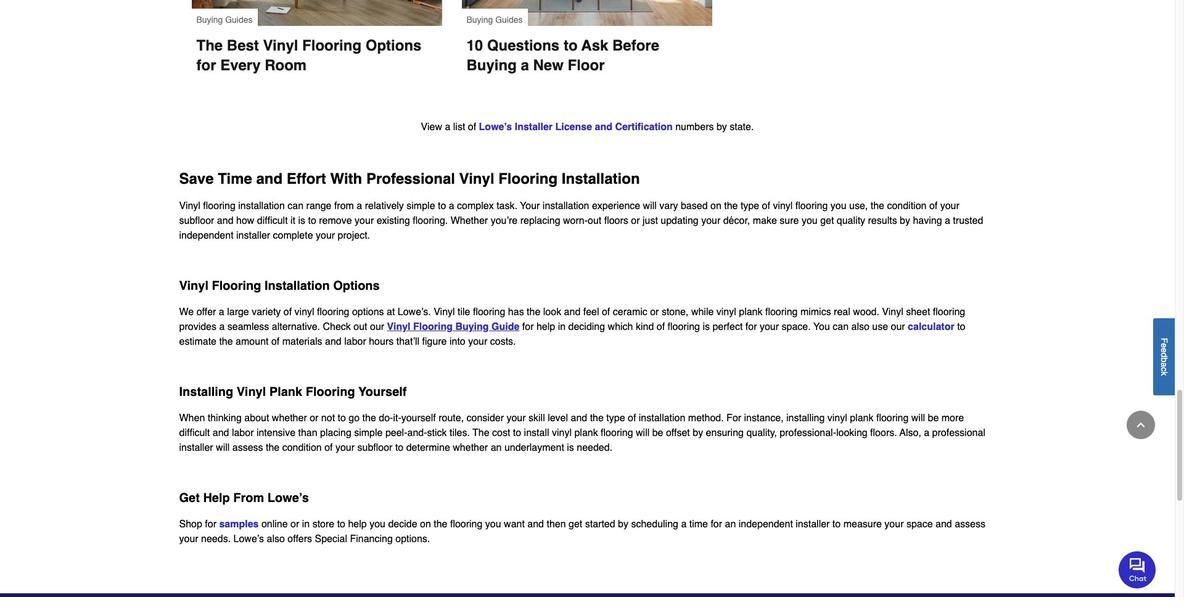 Task type: describe. For each thing, give the bounding box(es) containing it.
10
[[467, 37, 483, 54]]

type inside vinyl flooring installation can range from a relatively simple to a complex task. your installation experience will vary based on the type of vinyl flooring you use, the condition of your subfloor and how difficult it is to remove your existing flooring. whether you're replacing worn-out floors or just updating your décor, make sure you get quality results by having a trusted independent installer complete your project.
[[741, 200, 760, 212]]

the inside to estimate the amount of materials and labor hours that'll figure into your costs.
[[219, 336, 233, 347]]

online
[[262, 519, 288, 530]]

range
[[306, 200, 332, 212]]

calculator link
[[908, 321, 955, 332]]

or inside online or in store to help you decide on the flooring you want and then get started by scheduling a time for an independent installer to measure your space and assess your needs. lowe's also offers special financing options.
[[291, 519, 299, 530]]

vinyl up use at the right of the page
[[883, 307, 904, 318]]

vinyl down "level"
[[552, 428, 572, 439]]

10 questions to ask before buying a new floor
[[467, 37, 664, 74]]

a right offer at the bottom
[[219, 307, 224, 318]]

c
[[1160, 367, 1170, 371]]

whether
[[451, 215, 488, 226]]

the inside the best vinyl flooring options for every room
[[197, 37, 223, 54]]

numbers
[[676, 121, 714, 133]]

will left offset
[[636, 428, 650, 439]]

to right store
[[337, 519, 346, 530]]

you up quality
[[831, 200, 847, 212]]

flooring up large
[[212, 279, 261, 293]]

while
[[692, 307, 714, 318]]

calculator
[[908, 321, 955, 332]]

installing vinyl plank flooring yourself
[[179, 385, 407, 399]]

our inside we offer a large variety of vinyl flooring options at lowe's. vinyl tile flooring has the look and feel of ceramic or stone, while vinyl plank flooring mimics real wood. vinyl sheet flooring provides a seamless alternative.   check out our
[[370, 321, 385, 332]]

make
[[753, 215, 777, 226]]

flooring up the needed.
[[601, 428, 634, 439]]

remove
[[319, 215, 352, 226]]

1 vertical spatial can
[[833, 321, 849, 332]]

and inside to estimate the amount of materials and labor hours that'll figure into your costs.
[[325, 336, 342, 347]]

lowe's installer license and certification link
[[479, 121, 673, 133]]

installing
[[179, 385, 233, 399]]

view a list of lowe's installer license and certification numbers by state.
[[421, 121, 754, 133]]

for inside online or in store to help you decide on the flooring you want and then get started by scheduling a time for an independent installer to measure your space and assess your needs. lowe's also offers special financing options.
[[711, 519, 723, 530]]

get help from lowe's
[[179, 491, 309, 505]]

we
[[179, 307, 194, 318]]

shop for samples
[[179, 519, 259, 530]]

based
[[681, 200, 708, 212]]

your up the 'project.' at the left
[[355, 215, 374, 226]]

k
[[1160, 371, 1170, 376]]

type inside when thinking about whether or not to go the do-it-yourself route, consider your skill level and the type of installation method. for instance, installing vinyl plank flooring will be more difficult and labor intensive than placing simple peel-and-stick tiles. the cost to install vinyl plank flooring will be offset by ensuring quality, professional-looking floors. also, a professional installer will assess the condition of your subfloor to determine whether an underlayment is needed.
[[607, 413, 625, 424]]

variety
[[252, 307, 281, 318]]

buying down 'tile'
[[456, 321, 489, 332]]

real
[[834, 307, 851, 318]]

intensive
[[257, 428, 296, 439]]

quality
[[837, 215, 866, 226]]

flooring up floors.
[[877, 413, 909, 424]]

space.
[[782, 321, 811, 332]]

when thinking about whether or not to go the do-it-yourself route, consider your skill level and the type of installation method. for instance, installing vinyl plank flooring will be more difficult and labor intensive than placing simple peel-and-stick tiles. the cost to install vinyl plank flooring will be offset by ensuring quality, professional-looking floors. also, a professional installer will assess the condition of your subfloor to determine whether an underlayment is needed.
[[179, 413, 986, 453]]

when
[[179, 413, 205, 424]]

the up the needed.
[[590, 413, 604, 424]]

f e e d b a c k
[[1160, 338, 1170, 376]]

on inside vinyl flooring installation can range from a relatively simple to a complex task. your installation experience will vary based on the type of vinyl flooring you use, the condition of your subfloor and how difficult it is to remove your existing flooring. whether you're replacing worn-out floors or just updating your décor, make sure you get quality results by having a trusted independent installer complete your project.
[[711, 200, 722, 212]]

flooring down stone,
[[668, 321, 700, 332]]

0 vertical spatial lowe's
[[479, 121, 512, 133]]

and right space
[[936, 519, 953, 530]]

vinyl up the we
[[179, 279, 209, 293]]

scroll to top element
[[1127, 411, 1156, 439]]

chevron up image
[[1135, 419, 1148, 431]]

flooring inside online or in store to help you decide on the flooring you want and then get started by scheduling a time for an independent installer to measure your space and assess your needs. lowe's also offers special financing options.
[[450, 519, 483, 530]]

is inside vinyl flooring installation can range from a relatively simple to a complex task. your installation experience will vary based on the type of vinyl flooring you use, the condition of your subfloor and how difficult it is to remove your existing flooring. whether you're replacing worn-out floors or just updating your décor, make sure you get quality results by having a trusted independent installer complete your project.
[[298, 215, 305, 226]]

vinyl up 'perfect'
[[717, 307, 737, 318]]

floors
[[605, 215, 629, 226]]

measure
[[844, 519, 882, 530]]

labor inside when thinking about whether or not to go the do-it-yourself route, consider your skill level and the type of installation method. for instance, installing vinyl plank flooring will be more difficult and labor intensive than placing simple peel-and-stick tiles. the cost to install vinyl plank flooring will be offset by ensuring quality, professional-looking floors. also, a professional installer will assess the condition of your subfloor to determine whether an underlayment is needed.
[[232, 428, 254, 439]]

method.
[[689, 413, 724, 424]]

the up décor, at the top of the page
[[725, 200, 738, 212]]

or inside we offer a large variety of vinyl flooring options at lowe's. vinyl tile flooring has the look and feel of ceramic or stone, while vinyl plank flooring mimics real wood. vinyl sheet flooring provides a seamless alternative.   check out our
[[651, 307, 659, 318]]

level
[[548, 413, 568, 424]]

not
[[321, 413, 335, 424]]

and inside vinyl flooring installation can range from a relatively simple to a complex task. your installation experience will vary based on the type of vinyl flooring you use, the condition of your subfloor and how difficult it is to remove your existing flooring. whether you're replacing worn-out floors or just updating your décor, make sure you get quality results by having a trusted independent installer complete your project.
[[217, 215, 234, 226]]

perfect
[[713, 321, 743, 332]]

vinyl flooring installation can range from a relatively simple to a complex task. your installation experience will vary based on the type of vinyl flooring you use, the condition of your subfloor and how difficult it is to remove your existing flooring. whether you're replacing worn-out floors or just updating your décor, make sure you get quality results by having a trusted independent installer complete your project.
[[179, 200, 984, 241]]

for down 'has'
[[523, 321, 534, 332]]

to estimate the amount of materials and labor hours that'll figure into your costs.
[[179, 321, 966, 347]]

to down range
[[308, 215, 316, 226]]

the down 'intensive'
[[266, 442, 280, 453]]

an inside online or in store to help you decide on the flooring you want and then get started by scheduling a time for an independent installer to measure your space and assess your needs. lowe's also offers special financing options.
[[725, 519, 736, 530]]

your inside to estimate the amount of materials and labor hours that'll figure into your costs.
[[468, 336, 488, 347]]

buying up 10
[[467, 15, 493, 25]]

your down remove
[[316, 230, 335, 241]]

offset
[[666, 428, 690, 439]]

simple inside when thinking about whether or not to go the do-it-yourself route, consider your skill level and the type of installation method. for instance, installing vinyl plank flooring will be more difficult and labor intensive than placing simple peel-and-stick tiles. the cost to install vinyl plank flooring will be offset by ensuring quality, professional-looking floors. also, a professional installer will assess the condition of your subfloor to determine whether an underlayment is needed.
[[354, 428, 383, 439]]

will up the also,
[[912, 413, 926, 424]]

buying guides for best
[[197, 15, 253, 25]]

1 vertical spatial options
[[333, 279, 380, 293]]

updating
[[661, 215, 699, 226]]

samples link
[[219, 519, 259, 530]]

flooring up the guide
[[473, 307, 506, 318]]

can inside vinyl flooring installation can range from a relatively simple to a complex task. your installation experience will vary based on the type of vinyl flooring you use, the condition of your subfloor and how difficult it is to remove your existing flooring. whether you're replacing worn-out floors or just updating your décor, make sure you get quality results by having a trusted independent installer complete your project.
[[288, 200, 304, 212]]

independent inside vinyl flooring installation can range from a relatively simple to a complex task. your installation experience will vary based on the type of vinyl flooring you use, the condition of your subfloor and how difficult it is to remove your existing flooring. whether you're replacing worn-out floors or just updating your décor, make sure you get quality results by having a trusted independent installer complete your project.
[[179, 230, 234, 241]]

space
[[907, 519, 933, 530]]

chat invite button image
[[1119, 551, 1157, 588]]

a inside button
[[1160, 362, 1170, 367]]

how
[[236, 215, 254, 226]]

the up results
[[871, 200, 885, 212]]

sure
[[780, 215, 799, 226]]

store
[[313, 519, 335, 530]]

special
[[315, 534, 347, 545]]

and-
[[408, 428, 427, 439]]

samples
[[219, 519, 259, 530]]

on inside online or in store to help you decide on the flooring you want and then get started by scheduling a time for an independent installer to measure your space and assess your needs. lowe's also offers special financing options.
[[420, 519, 431, 530]]

vinyl up vinyl flooring buying guide link
[[434, 307, 455, 318]]

vinyl up looking
[[828, 413, 848, 424]]

flooring up 'your'
[[499, 170, 558, 187]]

condition inside when thinking about whether or not to go the do-it-yourself route, consider your skill level and the type of installation method. for instance, installing vinyl plank flooring will be more difficult and labor intensive than placing simple peel-and-stick tiles. the cost to install vinyl plank flooring will be offset by ensuring quality, professional-looking floors. also, a professional installer will assess the condition of your subfloor to determine whether an underlayment is needed.
[[282, 442, 322, 453]]

get inside vinyl flooring installation can range from a relatively simple to a complex task. your installation experience will vary based on the type of vinyl flooring you use, the condition of your subfloor and how difficult it is to remove your existing flooring. whether you're replacing worn-out floors or just updating your décor, make sure you get quality results by having a trusted independent installer complete your project.
[[821, 215, 835, 226]]

you're
[[491, 215, 518, 226]]

online or in store to help you decide on the flooring you want and then get started by scheduling a time for an independent installer to measure your space and assess your needs. lowe's also offers special financing options.
[[179, 519, 986, 545]]

1 vertical spatial lowe's
[[268, 491, 309, 505]]

figure
[[422, 336, 447, 347]]

yourself
[[402, 413, 436, 424]]

1 vertical spatial installation
[[265, 279, 330, 293]]

0 vertical spatial in
[[558, 321, 566, 332]]

simple inside vinyl flooring installation can range from a relatively simple to a complex task. your installation experience will vary based on the type of vinyl flooring you use, the condition of your subfloor and how difficult it is to remove your existing flooring. whether you're replacing worn-out floors or just updating your décor, make sure you get quality results by having a trusted independent installer complete your project.
[[407, 200, 435, 212]]

your left skill
[[507, 413, 526, 424]]

0 vertical spatial installation
[[562, 170, 640, 187]]

flooring up sure on the right of page
[[796, 200, 828, 212]]

which
[[608, 321, 633, 332]]

you left want
[[486, 519, 501, 530]]

buying up every on the left
[[197, 15, 223, 25]]

plank inside we offer a large variety of vinyl flooring options at lowe's. vinyl tile flooring has the look and feel of ceramic or stone, while vinyl plank flooring mimics real wood. vinyl sheet flooring provides a seamless alternative.   check out our
[[739, 307, 763, 318]]

to right cost
[[513, 428, 522, 439]]

flooring up figure
[[413, 321, 453, 332]]

b
[[1160, 357, 1170, 362]]

or inside vinyl flooring installation can range from a relatively simple to a complex task. your installation experience will vary based on the type of vinyl flooring you use, the condition of your subfloor and how difficult it is to remove your existing flooring. whether you're replacing worn-out floors or just updating your décor, make sure you get quality results by having a trusted independent installer complete your project.
[[631, 215, 640, 226]]

you
[[814, 321, 830, 332]]

0 vertical spatial whether
[[272, 413, 307, 424]]

for right 'perfect'
[[746, 321, 757, 332]]

by inside when thinking about whether or not to go the do-it-yourself route, consider your skill level and the type of installation method. for instance, installing vinyl plank flooring will be more difficult and labor intensive than placing simple peel-and-stick tiles. the cost to install vinyl plank flooring will be offset by ensuring quality, professional-looking floors. also, a professional installer will assess the condition of your subfloor to determine whether an underlayment is needed.
[[693, 428, 704, 439]]

decide
[[388, 519, 417, 530]]

peel-
[[386, 428, 408, 439]]

existing
[[377, 215, 410, 226]]

just
[[643, 215, 658, 226]]

worn-
[[563, 215, 588, 226]]

certification
[[615, 121, 673, 133]]

placing
[[320, 428, 352, 439]]

task.
[[497, 200, 518, 212]]

by inside vinyl flooring installation can range from a relatively simple to a complex task. your installation experience will vary based on the type of vinyl flooring you use, the condition of your subfloor and how difficult it is to remove your existing flooring. whether you're replacing worn-out floors or just updating your décor, make sure you get quality results by having a trusted independent installer complete your project.
[[900, 215, 911, 226]]

do-
[[379, 413, 393, 424]]

independent inside online or in store to help you decide on the flooring you want and then get started by scheduling a time for an independent installer to measure your space and assess your needs. lowe's also offers special financing options.
[[739, 519, 793, 530]]

and left then
[[528, 519, 544, 530]]

assess inside online or in store to help you decide on the flooring you want and then get started by scheduling a time for an independent installer to measure your space and assess your needs. lowe's also offers special financing options.
[[955, 519, 986, 530]]

your left space.
[[760, 321, 779, 332]]

replacing
[[521, 215, 561, 226]]

the inside we offer a large variety of vinyl flooring options at lowe's. vinyl tile flooring has the look and feel of ceramic or stone, while vinyl plank flooring mimics real wood. vinyl sheet flooring provides a seamless alternative.   check out our
[[527, 307, 541, 318]]

list
[[453, 121, 466, 133]]

flooring up check
[[317, 307, 350, 318]]

to up flooring. on the left top
[[438, 200, 446, 212]]

your down the based at right
[[702, 215, 721, 226]]

guide
[[492, 321, 520, 332]]

options
[[352, 307, 384, 318]]

to left go
[[338, 413, 346, 424]]

and right time
[[256, 170, 283, 187]]

also inside online or in store to help you decide on the flooring you want and then get started by scheduling a time for an independent installer to measure your space and assess your needs. lowe's also offers special financing options.
[[267, 534, 285, 545]]

subfloor inside vinyl flooring installation can range from a relatively simple to a complex task. your installation experience will vary based on the type of vinyl flooring you use, the condition of your subfloor and how difficult it is to remove your existing flooring. whether you're replacing worn-out floors or just updating your décor, make sure you get quality results by having a trusted independent installer complete your project.
[[179, 215, 214, 226]]

a right provides
[[219, 321, 225, 332]]

to left measure
[[833, 519, 841, 530]]

offer
[[197, 307, 216, 318]]

the inside online or in store to help you decide on the flooring you want and then get started by scheduling a time for an independent installer to measure your space and assess your needs. lowe's also offers special financing options.
[[434, 519, 448, 530]]

amount
[[236, 336, 269, 347]]

started
[[585, 519, 616, 530]]

costs.
[[490, 336, 516, 347]]

by left state.
[[717, 121, 727, 133]]

stone,
[[662, 307, 689, 318]]

having
[[914, 215, 943, 226]]

help for for
[[537, 321, 556, 332]]

a left list
[[445, 121, 451, 133]]

installer
[[515, 121, 553, 133]]

your down shop
[[179, 534, 198, 545]]

flooring up space.
[[766, 307, 798, 318]]

d
[[1160, 353, 1170, 357]]

and right 'license' on the top of page
[[595, 121, 613, 133]]

vinyl up alternative.
[[295, 307, 314, 318]]

alternative.
[[272, 321, 320, 332]]

for inside the best vinyl flooring options for every room
[[197, 57, 216, 74]]

we offer a large variety of vinyl flooring options at lowe's. vinyl tile flooring has the look and feel of ceramic or stone, while vinyl plank flooring mimics real wood. vinyl sheet flooring provides a seamless alternative.   check out our
[[179, 307, 966, 332]]

subfloor inside when thinking about whether or not to go the do-it-yourself route, consider your skill level and the type of installation method. for instance, installing vinyl plank flooring will be more difficult and labor intensive than placing simple peel-and-stick tiles. the cost to install vinyl plank flooring will be offset by ensuring quality, professional-looking floors. also, a professional installer will assess the condition of your subfloor to determine whether an underlayment is needed.
[[358, 442, 393, 453]]

use,
[[850, 200, 868, 212]]

0 horizontal spatial be
[[653, 428, 664, 439]]

underlayment
[[505, 442, 565, 453]]

looking
[[837, 428, 868, 439]]



Task type: locate. For each thing, give the bounding box(es) containing it.
installation
[[562, 170, 640, 187], [265, 279, 330, 293]]

at
[[387, 307, 395, 318]]

hours
[[369, 336, 394, 347]]

0 vertical spatial difficult
[[257, 215, 288, 226]]

1 our from the left
[[370, 321, 385, 332]]

for
[[197, 57, 216, 74], [523, 321, 534, 332], [746, 321, 757, 332], [205, 519, 217, 530], [711, 519, 723, 530]]

2 vertical spatial is
[[567, 442, 574, 453]]

also
[[852, 321, 870, 332], [267, 534, 285, 545]]

route,
[[439, 413, 464, 424]]

help for to
[[348, 519, 367, 530]]

tile
[[458, 307, 471, 318]]

in inside online or in store to help you decide on the flooring you want and then get started by scheduling a time for an independent installer to measure your space and assess your needs. lowe's also offers special financing options.
[[302, 519, 310, 530]]

flooring down the 'a living room with a white couch, a brown leather ottoman and brown wood-look vinyl plank flooring.' image
[[302, 37, 362, 54]]

installer down how
[[236, 230, 270, 241]]

difficult inside vinyl flooring installation can range from a relatively simple to a complex task. your installation experience will vary based on the type of vinyl flooring you use, the condition of your subfloor and how difficult it is to remove your existing flooring. whether you're replacing worn-out floors or just updating your décor, make sure you get quality results by having a trusted independent installer complete your project.
[[257, 215, 288, 226]]

1 vertical spatial installer
[[179, 442, 213, 453]]

of inside to estimate the amount of materials and labor hours that'll figure into your costs.
[[271, 336, 280, 347]]

vinyl inside vinyl flooring installation can range from a relatively simple to a complex task. your installation experience will vary based on the type of vinyl flooring you use, the condition of your subfloor and how difficult it is to remove your existing flooring. whether you're replacing worn-out floors or just updating your décor, make sure you get quality results by having a trusted independent installer complete your project.
[[773, 200, 793, 212]]

sheet
[[907, 307, 931, 318]]

1 vertical spatial simple
[[354, 428, 383, 439]]

get right then
[[569, 519, 583, 530]]

0 horizontal spatial installer
[[179, 442, 213, 453]]

your left space
[[885, 519, 904, 530]]

0 vertical spatial can
[[288, 200, 304, 212]]

vinyl down the "at"
[[387, 321, 411, 332]]

stick
[[427, 428, 447, 439]]

want
[[504, 519, 525, 530]]

license
[[556, 121, 592, 133]]

installer inside when thinking about whether or not to go the do-it-yourself route, consider your skill level and the type of installation method. for instance, installing vinyl plank flooring will be more difficult and labor intensive than placing simple peel-and-stick tiles. the cost to install vinyl plank flooring will be offset by ensuring quality, professional-looking floors. also, a professional installer will assess the condition of your subfloor to determine whether an underlayment is needed.
[[179, 442, 213, 453]]

type up décor, at the top of the page
[[741, 200, 760, 212]]

will inside vinyl flooring installation can range from a relatively simple to a complex task. your installation experience will vary based on the type of vinyl flooring you use, the condition of your subfloor and how difficult it is to remove your existing flooring. whether you're replacing worn-out floors or just updating your décor, make sure you get quality results by having a trusted independent installer complete your project.
[[643, 200, 657, 212]]

installer left measure
[[796, 519, 830, 530]]

get inside online or in store to help you decide on the flooring you want and then get started by scheduling a time for an independent installer to measure your space and assess your needs. lowe's also offers special financing options.
[[569, 519, 583, 530]]

0 vertical spatial condition
[[888, 200, 927, 212]]

a up 'k'
[[1160, 362, 1170, 367]]

a left time
[[682, 519, 687, 530]]

time
[[690, 519, 708, 530]]

will up just
[[643, 200, 657, 212]]

assess down "about"
[[232, 442, 263, 453]]

0 horizontal spatial buying guides
[[197, 15, 253, 25]]

simple up flooring. on the left top
[[407, 200, 435, 212]]

0 vertical spatial options
[[366, 37, 422, 54]]

ceramic
[[613, 307, 648, 318]]

lowe's down samples
[[234, 534, 264, 545]]

1 vertical spatial type
[[607, 413, 625, 424]]

1 horizontal spatial be
[[928, 413, 939, 424]]

1 horizontal spatial condition
[[888, 200, 927, 212]]

plank
[[270, 385, 303, 399]]

2 our from the left
[[891, 321, 906, 332]]

about
[[245, 413, 269, 424]]

1 vertical spatial get
[[569, 519, 583, 530]]

deciding
[[569, 321, 605, 332]]

trusted
[[954, 215, 984, 226]]

flooring up not
[[306, 385, 355, 399]]

your down placing
[[336, 442, 355, 453]]

0 horizontal spatial guides
[[225, 15, 253, 25]]

the left best
[[197, 37, 223, 54]]

project.
[[338, 230, 370, 241]]

1 horizontal spatial lowe's
[[268, 491, 309, 505]]

installer down when
[[179, 442, 213, 453]]

1 horizontal spatial our
[[891, 321, 906, 332]]

for up the needs.
[[205, 519, 217, 530]]

determine
[[406, 442, 450, 453]]

0 vertical spatial be
[[928, 413, 939, 424]]

offers
[[288, 534, 312, 545]]

more
[[942, 413, 965, 424]]

1 horizontal spatial difficult
[[257, 215, 288, 226]]

kind
[[636, 321, 654, 332]]

before
[[613, 37, 660, 54]]

a inside online or in store to help you decide on the flooring you want and then get started by scheduling a time for an independent installer to measure your space and assess your needs. lowe's also offers special financing options.
[[682, 519, 687, 530]]

help up the financing
[[348, 519, 367, 530]]

0 vertical spatial get
[[821, 215, 835, 226]]

vinyl
[[263, 37, 298, 54], [459, 170, 495, 187], [179, 200, 200, 212], [179, 279, 209, 293], [434, 307, 455, 318], [883, 307, 904, 318], [387, 321, 411, 332], [237, 385, 266, 399]]

1 vertical spatial an
[[725, 519, 736, 530]]

complete
[[273, 230, 313, 241]]

labor
[[344, 336, 366, 347], [232, 428, 254, 439]]

condition
[[888, 200, 927, 212], [282, 442, 322, 453]]

a living room with a white couch, a brown leather ottoman and brown wood-look vinyl plank flooring. image
[[192, 0, 442, 26]]

state.
[[730, 121, 754, 133]]

to down peel-
[[395, 442, 404, 453]]

new
[[533, 57, 564, 74]]

1 horizontal spatial help
[[537, 321, 556, 332]]

1 horizontal spatial the
[[473, 428, 490, 439]]

installer inside vinyl flooring installation can range from a relatively simple to a complex task. your installation experience will vary based on the type of vinyl flooring you use, the condition of your subfloor and how difficult it is to remove your existing flooring. whether you're replacing worn-out floors or just updating your décor, make sure you get quality results by having a trusted independent installer complete your project.
[[236, 230, 270, 241]]

questions
[[487, 37, 560, 54]]

of
[[468, 121, 476, 133], [762, 200, 771, 212], [930, 200, 938, 212], [284, 307, 292, 318], [602, 307, 610, 318], [657, 321, 665, 332], [271, 336, 280, 347], [628, 413, 636, 424], [325, 442, 333, 453]]

can
[[288, 200, 304, 212], [833, 321, 849, 332]]

your right into
[[468, 336, 488, 347]]

a right having
[[945, 215, 951, 226]]

to inside 10 questions to ask before buying a new floor
[[564, 37, 578, 54]]

lowe's up online
[[268, 491, 309, 505]]

a inside 10 questions to ask before buying a new floor
[[521, 57, 529, 74]]

for left every on the left
[[197, 57, 216, 74]]

labor inside to estimate the amount of materials and labor hours that'll figure into your costs.
[[344, 336, 366, 347]]

2 vertical spatial plank
[[575, 428, 598, 439]]

installer inside online or in store to help you decide on the flooring you want and then get started by scheduling a time for an independent installer to measure your space and assess your needs. lowe's also offers special financing options.
[[796, 519, 830, 530]]

1 guides from the left
[[225, 15, 253, 25]]

subfloor down 'save'
[[179, 215, 214, 226]]

1 vertical spatial whether
[[453, 442, 488, 453]]

1 horizontal spatial in
[[558, 321, 566, 332]]

difficult inside when thinking about whether or not to go the do-it-yourself route, consider your skill level and the type of installation method. for instance, installing vinyl plank flooring will be more difficult and labor intensive than placing simple peel-and-stick tiles. the cost to install vinyl plank flooring will be offset by ensuring quality, professional-looking floors. also, a professional installer will assess the condition of your subfloor to determine whether an underlayment is needed.
[[179, 428, 210, 439]]

lowe's inside online or in store to help you decide on the flooring you want and then get started by scheduling a time for an independent installer to measure your space and assess your needs. lowe's also offers special financing options.
[[234, 534, 264, 545]]

and right "level"
[[571, 413, 588, 424]]

1 horizontal spatial installation
[[543, 200, 590, 212]]

or inside when thinking about whether or not to go the do-it-yourself route, consider your skill level and the type of installation method. for instance, installing vinyl plank flooring will be more difficult and labor intensive than placing simple peel-and-stick tiles. the cost to install vinyl plank flooring will be offset by ensuring quality, professional-looking floors. also, a professional installer will assess the condition of your subfloor to determine whether an underlayment is needed.
[[310, 413, 319, 424]]

is left the needed.
[[567, 442, 574, 453]]

floor
[[568, 57, 605, 74]]

installation inside when thinking about whether or not to go the do-it-yourself route, consider your skill level and the type of installation method. for instance, installing vinyl plank flooring will be more difficult and labor intensive than placing simple peel-and-stick tiles. the cost to install vinyl plank flooring will be offset by ensuring quality, professional-looking floors. also, a professional installer will assess the condition of your subfloor to determine whether an underlayment is needed.
[[639, 413, 686, 424]]

0 vertical spatial assess
[[232, 442, 263, 453]]

an inside when thinking about whether or not to go the do-it-yourself route, consider your skill level and the type of installation method. for instance, installing vinyl plank flooring will be more difficult and labor intensive than placing simple peel-and-stick tiles. the cost to install vinyl plank flooring will be offset by ensuring quality, professional-looking floors. also, a professional installer will assess the condition of your subfloor to determine whether an underlayment is needed.
[[491, 442, 502, 453]]

2 horizontal spatial lowe's
[[479, 121, 512, 133]]

will down thinking
[[216, 442, 230, 453]]

room
[[265, 57, 307, 74]]

our right use at the right of the page
[[891, 321, 906, 332]]

0 horizontal spatial independent
[[179, 230, 234, 241]]

2 e from the top
[[1160, 348, 1170, 353]]

help inside online or in store to help you decide on the flooring you want and then get started by scheduling a time for an independent installer to measure your space and assess your needs. lowe's also offers special financing options.
[[348, 519, 367, 530]]

2 horizontal spatial installer
[[796, 519, 830, 530]]

you
[[831, 200, 847, 212], [802, 215, 818, 226], [370, 519, 386, 530], [486, 519, 501, 530]]

by down method.
[[693, 428, 704, 439]]

from
[[334, 200, 354, 212]]

help down look
[[537, 321, 556, 332]]

it
[[291, 215, 296, 226]]

1 vertical spatial independent
[[739, 519, 793, 530]]

and inside we offer a large variety of vinyl flooring options at lowe's. vinyl tile flooring has the look and feel of ceramic or stone, while vinyl plank flooring mimics real wood. vinyl sheet flooring provides a seamless alternative.   check out our
[[564, 307, 581, 318]]

1 horizontal spatial guides
[[496, 15, 523, 25]]

in up offers
[[302, 519, 310, 530]]

yourself
[[359, 385, 407, 399]]

get left quality
[[821, 215, 835, 226]]

2 horizontal spatial plank
[[850, 413, 874, 424]]

consider
[[467, 413, 504, 424]]

on right the based at right
[[711, 200, 722, 212]]

1 horizontal spatial subfloor
[[358, 442, 393, 453]]

a inside when thinking about whether or not to go the do-it-yourself route, consider your skill level and the type of installation method. for instance, installing vinyl plank flooring will be more difficult and labor intensive than placing simple peel-and-stick tiles. the cost to install vinyl plank flooring will be offset by ensuring quality, professional-looking floors. also, a professional installer will assess the condition of your subfloor to determine whether an underlayment is needed.
[[925, 428, 930, 439]]

0 vertical spatial out
[[588, 215, 602, 226]]

condition inside vinyl flooring installation can range from a relatively simple to a complex task. your installation experience will vary based on the type of vinyl flooring you use, the condition of your subfloor and how difficult it is to remove your existing flooring. whether you're replacing worn-out floors or just updating your décor, make sure you get quality results by having a trusted independent installer complete your project.
[[888, 200, 927, 212]]

our up hours
[[370, 321, 385, 332]]

1 vertical spatial help
[[348, 519, 367, 530]]

options inside the best vinyl flooring options for every room
[[366, 37, 422, 54]]

0 horizontal spatial our
[[370, 321, 385, 332]]

help
[[203, 491, 230, 505]]

1 horizontal spatial assess
[[955, 519, 986, 530]]

the best vinyl flooring options for every room
[[197, 37, 426, 74]]

installation up how
[[238, 200, 285, 212]]

1 vertical spatial is
[[703, 321, 710, 332]]

skill
[[529, 413, 545, 424]]

1 vertical spatial subfloor
[[358, 442, 393, 453]]

e up b
[[1160, 348, 1170, 353]]

you up the financing
[[370, 519, 386, 530]]

feel
[[584, 307, 600, 318]]

assess inside when thinking about whether or not to go the do-it-yourself route, consider your skill level and the type of installation method. for instance, installing vinyl plank flooring will be more difficult and labor intensive than placing simple peel-and-stick tiles. the cost to install vinyl plank flooring will be offset by ensuring quality, professional-looking floors. also, a professional installer will assess the condition of your subfloor to determine whether an underlayment is needed.
[[232, 442, 263, 453]]

buying guides up best
[[197, 15, 253, 25]]

0 vertical spatial the
[[197, 37, 223, 54]]

by right started
[[618, 519, 629, 530]]

labor down check
[[344, 336, 366, 347]]

to inside to estimate the amount of materials and labor hours that'll figure into your costs.
[[958, 321, 966, 332]]

1 horizontal spatial is
[[567, 442, 574, 453]]

type
[[741, 200, 760, 212], [607, 413, 625, 424]]

a living room with a white sofa, two blue armchairs, a sisal rug and light hardwood flooring. image
[[462, 0, 712, 26]]

lowe's right list
[[479, 121, 512, 133]]

buying guides for questions
[[467, 15, 523, 25]]

buying inside 10 questions to ask before buying a new floor
[[467, 57, 517, 74]]

our
[[370, 321, 385, 332], [891, 321, 906, 332]]

that'll
[[397, 336, 420, 347]]

your up trusted
[[941, 200, 960, 212]]

a up the whether
[[449, 200, 455, 212]]

1 horizontal spatial installer
[[236, 230, 270, 241]]

1 vertical spatial be
[[653, 428, 664, 439]]

2 guides from the left
[[496, 15, 523, 25]]

by inside online or in store to help you decide on the flooring you want and then get started by scheduling a time for an independent installer to measure your space and assess your needs. lowe's also offers special financing options.
[[618, 519, 629, 530]]

plank up the needed.
[[575, 428, 598, 439]]

view
[[421, 121, 442, 133]]

1 horizontal spatial type
[[741, 200, 760, 212]]

1 horizontal spatial on
[[711, 200, 722, 212]]

1 vertical spatial difficult
[[179, 428, 210, 439]]

1 horizontal spatial can
[[833, 321, 849, 332]]

vinyl flooring buying guide for help in deciding which kind of flooring is perfect for your space. you can also use our calculator
[[387, 321, 955, 332]]

0 horizontal spatial help
[[348, 519, 367, 530]]

results
[[869, 215, 898, 226]]

2 horizontal spatial installation
[[639, 413, 686, 424]]

installation
[[238, 200, 285, 212], [543, 200, 590, 212], [639, 413, 686, 424]]

0 vertical spatial plank
[[739, 307, 763, 318]]

0 horizontal spatial can
[[288, 200, 304, 212]]

2 buying guides from the left
[[467, 15, 523, 25]]

the right 'has'
[[527, 307, 541, 318]]

0 horizontal spatial on
[[420, 519, 431, 530]]

floors.
[[871, 428, 898, 439]]

is right "it"
[[298, 215, 305, 226]]

0 horizontal spatial an
[[491, 442, 502, 453]]

installation up offset
[[639, 413, 686, 424]]

complex
[[457, 200, 494, 212]]

and down thinking
[[213, 428, 229, 439]]

options
[[366, 37, 422, 54], [333, 279, 380, 293]]

installation up experience at the top
[[562, 170, 640, 187]]

save
[[179, 170, 214, 187]]

quality,
[[747, 428, 777, 439]]

flooring up calculator link
[[934, 307, 966, 318]]

difficult left "it"
[[257, 215, 288, 226]]

lowe's.
[[398, 307, 431, 318]]

check
[[323, 321, 351, 332]]

0 horizontal spatial simple
[[354, 428, 383, 439]]

2 vertical spatial installer
[[796, 519, 830, 530]]

0 vertical spatial labor
[[344, 336, 366, 347]]

cost
[[492, 428, 511, 439]]

an
[[491, 442, 502, 453], [725, 519, 736, 530]]

you right sure on the right of page
[[802, 215, 818, 226]]

is inside when thinking about whether or not to go the do-it-yourself route, consider your skill level and the type of installation method. for instance, installing vinyl plank flooring will be more difficult and labor intensive than placing simple peel-and-stick tiles. the cost to install vinyl plank flooring will be offset by ensuring quality, professional-looking floors. also, a professional installer will assess the condition of your subfloor to determine whether an underlayment is needed.
[[567, 442, 574, 453]]

1 horizontal spatial whether
[[453, 442, 488, 453]]

0 horizontal spatial the
[[197, 37, 223, 54]]

1 vertical spatial labor
[[232, 428, 254, 439]]

a right from
[[357, 200, 362, 212]]

is down while
[[703, 321, 710, 332]]

1 vertical spatial out
[[354, 321, 368, 332]]

0 horizontal spatial installation
[[238, 200, 285, 212]]

ask
[[582, 37, 609, 54]]

1 vertical spatial on
[[420, 519, 431, 530]]

1 vertical spatial condition
[[282, 442, 322, 453]]

2 vertical spatial lowe's
[[234, 534, 264, 545]]

1 horizontal spatial also
[[852, 321, 870, 332]]

guides for questions
[[496, 15, 523, 25]]

0 horizontal spatial out
[[354, 321, 368, 332]]

from
[[233, 491, 264, 505]]

out down the 'options'
[[354, 321, 368, 332]]

instance,
[[745, 413, 784, 424]]

2 horizontal spatial is
[[703, 321, 710, 332]]

lowe's
[[479, 121, 512, 133], [268, 491, 309, 505], [234, 534, 264, 545]]

vinyl flooring installation options
[[179, 279, 380, 293]]

subfloor
[[179, 215, 214, 226], [358, 442, 393, 453]]

0 vertical spatial help
[[537, 321, 556, 332]]

1 vertical spatial also
[[267, 534, 285, 545]]

installing
[[787, 413, 825, 424]]

1 horizontal spatial buying guides
[[467, 15, 523, 25]]

scheduling
[[632, 519, 679, 530]]

0 vertical spatial subfloor
[[179, 215, 214, 226]]

0 horizontal spatial installation
[[265, 279, 330, 293]]

simple down go
[[354, 428, 383, 439]]

0 horizontal spatial is
[[298, 215, 305, 226]]

flooring inside the best vinyl flooring options for every room
[[302, 37, 362, 54]]

than
[[298, 428, 318, 439]]

the down consider
[[473, 428, 490, 439]]

out inside vinyl flooring installation can range from a relatively simple to a complex task. your installation experience will vary based on the type of vinyl flooring you use, the condition of your subfloor and how difficult it is to remove your existing flooring. whether you're replacing worn-out floors or just updating your décor, make sure you get quality results by having a trusted independent installer complete your project.
[[588, 215, 602, 226]]

buying guides up 10
[[467, 15, 523, 25]]

mimics
[[801, 307, 832, 318]]

0 horizontal spatial type
[[607, 413, 625, 424]]

0 horizontal spatial plank
[[575, 428, 598, 439]]

type up the needed.
[[607, 413, 625, 424]]

the right go
[[363, 413, 376, 424]]

1 horizontal spatial independent
[[739, 519, 793, 530]]

best
[[227, 37, 259, 54]]

the inside when thinking about whether or not to go the do-it-yourself route, consider your skill level and the type of installation method. for instance, installing vinyl plank flooring will be more difficult and labor intensive than placing simple peel-and-stick tiles. the cost to install vinyl plank flooring will be offset by ensuring quality, professional-looking floors. also, a professional installer will assess the condition of your subfloor to determine whether an underlayment is needed.
[[473, 428, 490, 439]]

1 horizontal spatial get
[[821, 215, 835, 226]]

0 vertical spatial independent
[[179, 230, 234, 241]]

also down wood.
[[852, 321, 870, 332]]

estimate
[[179, 336, 217, 347]]

the
[[197, 37, 223, 54], [473, 428, 490, 439]]

guides for best
[[225, 15, 253, 25]]

0 vertical spatial an
[[491, 442, 502, 453]]

whether up 'intensive'
[[272, 413, 307, 424]]

1 vertical spatial the
[[473, 428, 490, 439]]

guides up best
[[225, 15, 253, 25]]

1 buying guides from the left
[[197, 15, 253, 25]]

by right results
[[900, 215, 911, 226]]

plank
[[739, 307, 763, 318], [850, 413, 874, 424], [575, 428, 598, 439]]

0 horizontal spatial condition
[[282, 442, 322, 453]]

relatively
[[365, 200, 404, 212]]

vinyl inside the best vinyl flooring options for every room
[[263, 37, 298, 54]]

0 vertical spatial installer
[[236, 230, 270, 241]]

and left how
[[217, 215, 234, 226]]

1 vertical spatial assess
[[955, 519, 986, 530]]

also,
[[900, 428, 922, 439]]

out inside we offer a large variety of vinyl flooring options at lowe's. vinyl tile flooring has the look and feel of ceramic or stone, while vinyl plank flooring mimics real wood. vinyl sheet flooring provides a seamless alternative.   check out our
[[354, 321, 368, 332]]

plank up 'perfect'
[[739, 307, 763, 318]]

vinyl inside vinyl flooring installation can range from a relatively simple to a complex task. your installation experience will vary based on the type of vinyl flooring you use, the condition of your subfloor and how difficult it is to remove your existing flooring. whether you're replacing worn-out floors or just updating your décor, make sure you get quality results by having a trusted independent installer complete your project.
[[179, 200, 200, 212]]

0 horizontal spatial subfloor
[[179, 215, 214, 226]]

vinyl up "about"
[[237, 385, 266, 399]]

0 horizontal spatial whether
[[272, 413, 307, 424]]

condition up having
[[888, 200, 927, 212]]

has
[[508, 307, 524, 318]]

for right time
[[711, 519, 723, 530]]

an right time
[[725, 519, 736, 530]]

flooring down time
[[203, 200, 236, 212]]

1 horizontal spatial simple
[[407, 200, 435, 212]]

1 vertical spatial plank
[[850, 413, 874, 424]]

the
[[725, 200, 738, 212], [871, 200, 885, 212], [527, 307, 541, 318], [219, 336, 233, 347], [363, 413, 376, 424], [590, 413, 604, 424], [266, 442, 280, 453], [434, 519, 448, 530]]

vinyl up complex
[[459, 170, 495, 187]]

1 e from the top
[[1160, 343, 1170, 348]]

0 horizontal spatial assess
[[232, 442, 263, 453]]

0 horizontal spatial difficult
[[179, 428, 210, 439]]

condition down than
[[282, 442, 322, 453]]

1 horizontal spatial plank
[[739, 307, 763, 318]]

provides
[[179, 321, 217, 332]]

1 horizontal spatial installation
[[562, 170, 640, 187]]

needs.
[[201, 534, 231, 545]]



Task type: vqa. For each thing, say whether or not it's contained in the screenshot.
size
no



